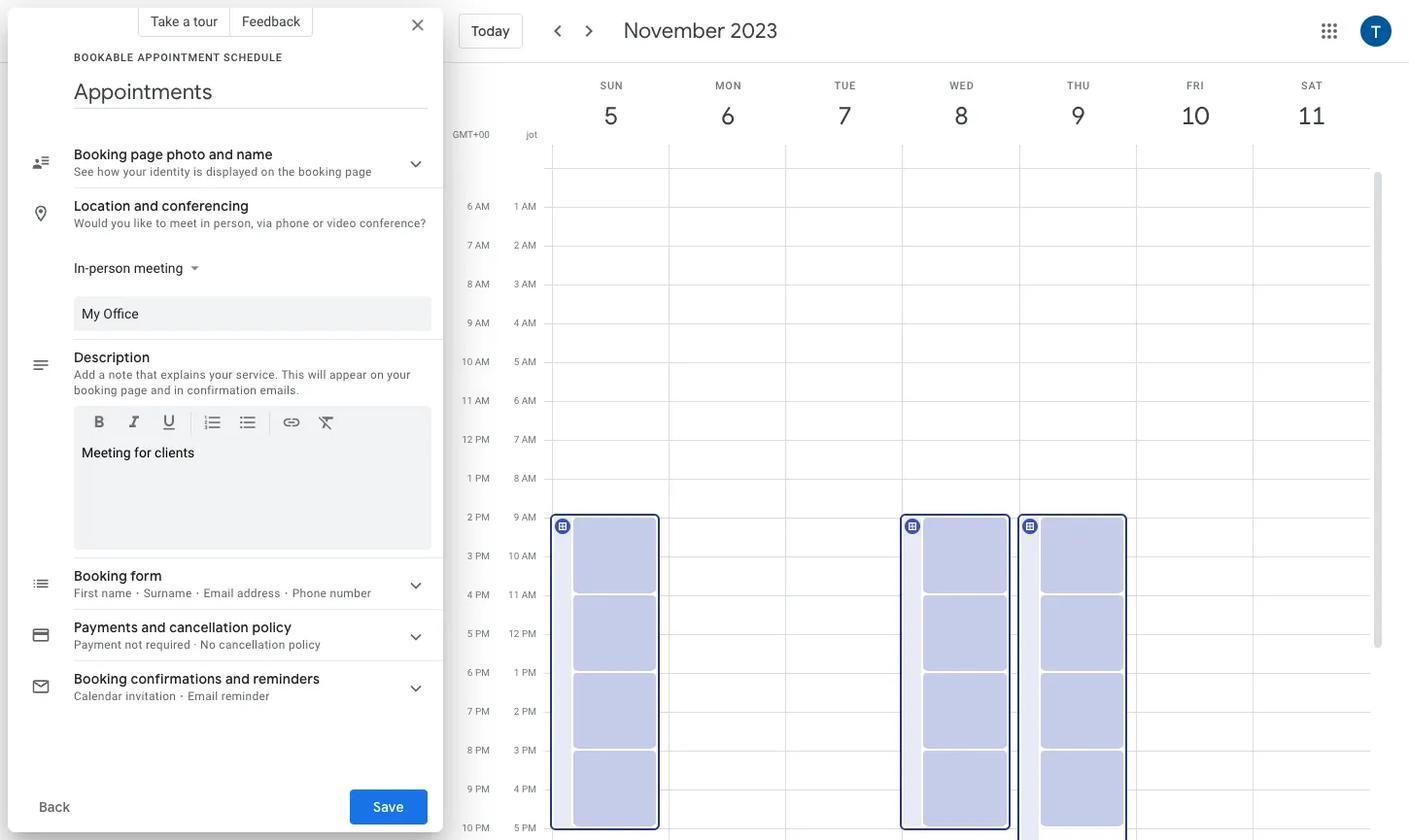 Task type: describe. For each thing, give the bounding box(es) containing it.
numbered list image
[[203, 413, 223, 435]]

1 vertical spatial 10 am
[[508, 551, 537, 562]]

and inside location and conferencing would you like to meet in person, via phone or video conference?
[[134, 197, 159, 215]]

7 down 6 pm
[[467, 707, 473, 717]]

1 vertical spatial 1 pm
[[514, 668, 537, 678]]

remove formatting image
[[317, 413, 336, 435]]

in inside description add a note that explains your service. this will appear on your booking page and in confirmation emails.
[[174, 384, 184, 398]]

sun
[[600, 80, 624, 92]]

note
[[109, 368, 133, 382]]

photo
[[167, 146, 205, 163]]

7 left 2 am
[[467, 240, 473, 251]]

0 horizontal spatial 6 am
[[467, 201, 490, 212]]

Add title text field
[[74, 78, 428, 107]]

november
[[624, 17, 726, 45]]

tue
[[835, 80, 856, 92]]

booking for booking form
[[74, 568, 127, 585]]

meeting
[[134, 261, 183, 276]]

tuesday, 7 november element
[[823, 94, 867, 139]]

in-
[[74, 261, 89, 276]]

today
[[471, 22, 510, 40]]

booking for booking confirmations and reminders
[[74, 671, 127, 688]]

1 horizontal spatial 4 pm
[[514, 784, 537, 795]]

email reminder
[[188, 690, 270, 704]]

name inside booking page photo and name see how your identity is displayed on the booking page
[[237, 146, 273, 163]]

schedule
[[224, 52, 283, 64]]

to
[[156, 217, 167, 230]]

1 horizontal spatial 7 am
[[514, 435, 537, 445]]

2 vertical spatial 4
[[514, 784, 520, 795]]

1 vertical spatial 6 am
[[514, 396, 537, 406]]

not
[[125, 639, 143, 652]]

6 up 7 pm
[[467, 668, 473, 678]]

9 inside the thu 9
[[1070, 100, 1084, 132]]

7 down 5 am
[[514, 435, 519, 445]]

or
[[313, 217, 324, 230]]

2 am
[[514, 240, 537, 251]]

0 vertical spatial 3 pm
[[467, 551, 490, 562]]

0 vertical spatial 5 pm
[[467, 629, 490, 640]]

5 column header
[[552, 63, 670, 168]]

in-person meeting button
[[66, 251, 207, 286]]

back
[[39, 799, 70, 817]]

description
[[74, 349, 150, 366]]

8 column header
[[902, 63, 1020, 168]]

will
[[308, 368, 326, 382]]

email for email reminder
[[188, 690, 218, 704]]

page for description
[[121, 384, 147, 398]]

sunday, 5 november element
[[589, 94, 634, 139]]

10 pm
[[462, 823, 490, 834]]

bulleted list image
[[238, 413, 258, 435]]

meet
[[170, 217, 197, 230]]

first name
[[74, 587, 132, 601]]

in inside location and conferencing would you like to meet in person, via phone or video conference?
[[201, 217, 210, 230]]

payments and cancellation policy payment not required · no cancellation policy
[[74, 619, 321, 652]]

in-person meeting
[[74, 261, 183, 276]]

calendar
[[74, 690, 122, 704]]

2 vertical spatial 1
[[514, 668, 520, 678]]

1 vertical spatial policy
[[289, 639, 321, 652]]

feedback button
[[230, 6, 313, 37]]

5 up 6 pm
[[467, 629, 473, 640]]

bookable
[[74, 52, 134, 64]]

number
[[330, 587, 372, 601]]

1 cell from the left
[[550, 168, 670, 841]]

2 horizontal spatial your
[[387, 368, 411, 382]]

2023
[[730, 17, 778, 45]]

bookable appointment schedule
[[74, 52, 283, 64]]

11 column header
[[1253, 63, 1371, 168]]

and inside "payments and cancellation policy payment not required · no cancellation policy"
[[141, 619, 166, 637]]

you
[[111, 217, 131, 230]]

1 vertical spatial cancellation
[[219, 639, 285, 652]]

invitation
[[126, 690, 176, 704]]

take
[[151, 14, 179, 29]]

booking page photo and name see how your identity is displayed on the booking page
[[74, 146, 372, 179]]

november 2023
[[624, 17, 778, 45]]

5 cell from the left
[[1017, 168, 1137, 841]]

phone number
[[292, 587, 372, 601]]

grid containing 5
[[451, 63, 1386, 841]]

0 vertical spatial 2
[[514, 240, 519, 251]]

0 vertical spatial 4
[[514, 318, 519, 329]]

reminder
[[221, 690, 270, 704]]

italic image
[[124, 413, 144, 435]]

0 horizontal spatial 9 am
[[467, 318, 490, 329]]

1 vertical spatial 2
[[467, 512, 473, 523]]

1 vertical spatial 12 pm
[[509, 629, 537, 640]]

insert link image
[[282, 413, 301, 435]]

1 vertical spatial 2 pm
[[514, 707, 537, 717]]

1 vertical spatial 11
[[462, 396, 473, 406]]

10 column header
[[1136, 63, 1254, 168]]

conference?
[[360, 217, 426, 230]]

booking for booking page photo and name see how your identity is displayed on the booking page
[[74, 146, 127, 163]]

thu 9
[[1067, 80, 1091, 132]]

tour
[[193, 14, 218, 29]]

2 vertical spatial 2
[[514, 707, 520, 717]]

1 vertical spatial 9 am
[[514, 512, 537, 523]]

friday, 10 november element
[[1173, 94, 1218, 139]]

take a tour button
[[138, 6, 230, 37]]

sun 5
[[600, 80, 624, 132]]

gmt+00
[[453, 129, 490, 140]]

confirmations
[[131, 671, 222, 688]]

payment
[[74, 639, 122, 652]]

0 horizontal spatial 8 am
[[467, 279, 490, 290]]

booking form
[[74, 568, 162, 585]]

5 inside sun 5
[[603, 100, 617, 132]]

1 vertical spatial 4
[[467, 590, 473, 601]]

payments
[[74, 619, 138, 637]]

0 vertical spatial 1 pm
[[467, 473, 490, 484]]

back button
[[23, 784, 86, 831]]

0 horizontal spatial name
[[102, 587, 132, 601]]

email for email address
[[204, 587, 234, 601]]

0 vertical spatial 12 pm
[[462, 435, 490, 445]]

1 am
[[514, 201, 537, 212]]

jot
[[527, 129, 538, 140]]

confirmation
[[187, 384, 257, 398]]

explains
[[161, 368, 206, 382]]

7 inside tue 7
[[837, 100, 851, 132]]

person,
[[214, 217, 254, 230]]

email address
[[204, 587, 281, 601]]

wed 8
[[950, 80, 975, 132]]

mon
[[715, 80, 742, 92]]

that
[[136, 368, 158, 382]]

on for that
[[370, 368, 384, 382]]

4 am
[[514, 318, 537, 329]]



Task type: locate. For each thing, give the bounding box(es) containing it.
1 horizontal spatial booking
[[298, 165, 342, 179]]

7 am
[[467, 240, 490, 251], [514, 435, 537, 445]]

booking up how
[[74, 146, 127, 163]]

6 left 1 am
[[467, 201, 473, 212]]

feedback
[[242, 14, 300, 29]]

0 horizontal spatial a
[[99, 368, 105, 382]]

your up confirmation
[[209, 368, 233, 382]]

person
[[89, 261, 131, 276]]

8
[[954, 100, 968, 132], [467, 279, 473, 290], [514, 473, 519, 484], [467, 746, 473, 756]]

0 horizontal spatial 4 pm
[[467, 590, 490, 601]]

3 booking from the top
[[74, 671, 127, 688]]

6 down mon
[[720, 100, 734, 132]]

1 horizontal spatial 8 am
[[514, 473, 537, 484]]

1 vertical spatial on
[[370, 368, 384, 382]]

a inside button
[[183, 14, 190, 29]]

0 horizontal spatial 11 am
[[462, 396, 490, 406]]

1 vertical spatial 5 pm
[[514, 823, 537, 834]]

your right appear
[[387, 368, 411, 382]]

1 horizontal spatial 1 pm
[[514, 668, 537, 678]]

10 inside column header
[[1180, 100, 1208, 132]]

1 vertical spatial in
[[174, 384, 184, 398]]

booking for name
[[298, 165, 342, 179]]

sat 11
[[1297, 80, 1325, 132]]

0 vertical spatial 3
[[514, 279, 519, 290]]

Description text field
[[82, 445, 424, 542]]

your inside booking page photo and name see how your identity is displayed on the booking page
[[123, 165, 147, 179]]

6 down 5 am
[[514, 396, 519, 406]]

surname
[[144, 587, 192, 601]]

1 vertical spatial 4 pm
[[514, 784, 537, 795]]

meeting
[[82, 445, 131, 461]]

1 horizontal spatial 2 pm
[[514, 707, 537, 717]]

and up required
[[141, 619, 166, 637]]

monday, 6 november element
[[706, 94, 751, 139]]

0 vertical spatial booking
[[298, 165, 342, 179]]

this
[[281, 368, 305, 382]]

calendar invitation
[[74, 690, 176, 704]]

0 horizontal spatial 2 pm
[[467, 512, 490, 523]]

1 horizontal spatial 10 am
[[508, 551, 537, 562]]

see
[[74, 165, 94, 179]]

on inside description add a note that explains your service. this will appear on your booking page and in confirmation emails.
[[370, 368, 384, 382]]

1 horizontal spatial name
[[237, 146, 273, 163]]

2 booking from the top
[[74, 568, 127, 585]]

cell
[[550, 168, 670, 841], [670, 168, 787, 841], [787, 168, 903, 841], [901, 168, 1020, 841], [1017, 168, 1137, 841], [1137, 168, 1254, 841], [1254, 168, 1371, 841]]

on inside booking page photo and name see how your identity is displayed on the booking page
[[261, 165, 275, 179]]

video
[[327, 217, 356, 230]]

0 vertical spatial on
[[261, 165, 275, 179]]

8 am
[[467, 279, 490, 290], [514, 473, 537, 484]]

Location text field
[[82, 296, 424, 331]]

wednesday, 8 november element
[[939, 94, 984, 139]]

·
[[194, 639, 197, 652]]

displayed
[[206, 165, 258, 179]]

7 am down 5 am
[[514, 435, 537, 445]]

3 am
[[514, 279, 537, 290]]

the
[[278, 165, 295, 179]]

location and conferencing would you like to meet in person, via phone or video conference?
[[74, 197, 426, 230]]

mon 6
[[715, 80, 742, 132]]

4 pm right 9 pm
[[514, 784, 537, 795]]

4 pm
[[467, 590, 490, 601], [514, 784, 537, 795]]

today button
[[459, 8, 523, 54]]

1 horizontal spatial 12 pm
[[509, 629, 537, 640]]

0 horizontal spatial 10 am
[[462, 357, 490, 367]]

6
[[720, 100, 734, 132], [467, 201, 473, 212], [514, 396, 519, 406], [467, 668, 473, 678]]

5 right 10 pm
[[514, 823, 520, 834]]

grid
[[451, 63, 1386, 841]]

4 right 9 pm
[[514, 784, 520, 795]]

row
[[544, 168, 1371, 841]]

2 vertical spatial 11
[[508, 590, 519, 601]]

appointment
[[137, 52, 220, 64]]

page for booking
[[345, 165, 372, 179]]

booking inside description add a note that explains your service. this will appear on your booking page and in confirmation emails.
[[74, 384, 117, 398]]

6 pm
[[467, 668, 490, 678]]

5 pm
[[467, 629, 490, 640], [514, 823, 537, 834]]

1 vertical spatial 8 am
[[514, 473, 537, 484]]

1 vertical spatial booking
[[74, 384, 117, 398]]

0 horizontal spatial on
[[261, 165, 275, 179]]

8 pm
[[467, 746, 490, 756]]

fri
[[1187, 80, 1205, 92]]

1 vertical spatial 1
[[467, 473, 473, 484]]

for
[[134, 445, 151, 461]]

6 am left 1 am
[[467, 201, 490, 212]]

4 up 5 am
[[514, 318, 519, 329]]

7 pm
[[467, 707, 490, 717]]

0 vertical spatial cancellation
[[169, 619, 249, 637]]

0 vertical spatial 7 am
[[467, 240, 490, 251]]

saturday, 11 november element
[[1290, 94, 1335, 139]]

8 inside wed 8
[[954, 100, 968, 132]]

11 inside 'column header'
[[1297, 100, 1325, 132]]

1 horizontal spatial on
[[370, 368, 384, 382]]

1
[[514, 201, 519, 212], [467, 473, 473, 484], [514, 668, 520, 678]]

0 vertical spatial 1
[[514, 201, 519, 212]]

booking inside booking page photo and name see how your identity is displayed on the booking page
[[298, 165, 342, 179]]

1 vertical spatial booking
[[74, 568, 127, 585]]

0 horizontal spatial 3 pm
[[467, 551, 490, 562]]

1 horizontal spatial 11 am
[[508, 590, 537, 601]]

and up reminder
[[225, 671, 250, 688]]

0 vertical spatial 6 am
[[467, 201, 490, 212]]

description add a note that explains your service. this will appear on your booking page and in confirmation emails.
[[74, 349, 411, 398]]

0 vertical spatial 2 pm
[[467, 512, 490, 523]]

location
[[74, 197, 131, 215]]

4 up 6 pm
[[467, 590, 473, 601]]

1 vertical spatial 11 am
[[508, 590, 537, 601]]

cancellation right no at bottom
[[219, 639, 285, 652]]

your right how
[[123, 165, 147, 179]]

is
[[193, 165, 203, 179]]

1 vertical spatial 12
[[509, 629, 520, 640]]

email down booking confirmations and reminders
[[188, 690, 218, 704]]

9 am
[[467, 318, 490, 329], [514, 512, 537, 523]]

7 down 'tue'
[[837, 100, 851, 132]]

name down booking form
[[102, 587, 132, 601]]

first
[[74, 587, 98, 601]]

0 vertical spatial 12
[[462, 435, 473, 445]]

0 horizontal spatial booking
[[74, 384, 117, 398]]

1 booking from the top
[[74, 146, 127, 163]]

name up displayed
[[237, 146, 273, 163]]

conferencing
[[162, 197, 249, 215]]

clients
[[155, 445, 195, 461]]

formatting options toolbar
[[74, 406, 432, 447]]

page up identity
[[131, 146, 163, 163]]

1 horizontal spatial 9 am
[[514, 512, 537, 523]]

4
[[514, 318, 519, 329], [467, 590, 473, 601], [514, 784, 520, 795]]

in
[[201, 217, 210, 230], [174, 384, 184, 398]]

1 vertical spatial email
[[188, 690, 218, 704]]

fri 10
[[1180, 80, 1208, 132]]

0 horizontal spatial 7 am
[[467, 240, 490, 251]]

1 horizontal spatial a
[[183, 14, 190, 29]]

a inside description add a note that explains your service. this will appear on your booking page and in confirmation emails.
[[99, 368, 105, 382]]

4 pm up 6 pm
[[467, 590, 490, 601]]

booking
[[298, 165, 342, 179], [74, 384, 117, 398]]

how
[[97, 165, 120, 179]]

0 vertical spatial name
[[237, 146, 273, 163]]

9 column header
[[1019, 63, 1137, 168]]

2 horizontal spatial 11
[[1297, 100, 1325, 132]]

pm
[[475, 435, 490, 445], [475, 473, 490, 484], [475, 512, 490, 523], [475, 551, 490, 562], [475, 590, 490, 601], [475, 629, 490, 640], [522, 629, 537, 640], [475, 668, 490, 678], [522, 668, 537, 678], [475, 707, 490, 717], [522, 707, 537, 717], [475, 746, 490, 756], [522, 746, 537, 756], [475, 784, 490, 795], [522, 784, 537, 795], [475, 823, 490, 834], [522, 823, 537, 834]]

phone
[[276, 217, 309, 230]]

12 pm
[[462, 435, 490, 445], [509, 629, 537, 640]]

1 horizontal spatial 12
[[509, 629, 520, 640]]

0 vertical spatial 11
[[1297, 100, 1325, 132]]

0 horizontal spatial in
[[174, 384, 184, 398]]

add
[[74, 368, 96, 382]]

1 vertical spatial 3 pm
[[514, 746, 537, 756]]

5 down sun
[[603, 100, 617, 132]]

1 vertical spatial a
[[99, 368, 105, 382]]

on for name
[[261, 165, 275, 179]]

a right "add"
[[99, 368, 105, 382]]

2 vertical spatial page
[[121, 384, 147, 398]]

0 vertical spatial 10 am
[[462, 357, 490, 367]]

booking right the the
[[298, 165, 342, 179]]

0 vertical spatial policy
[[252, 619, 292, 637]]

0 vertical spatial email
[[204, 587, 234, 601]]

meeting for clients
[[82, 445, 195, 461]]

appear
[[329, 368, 367, 382]]

2 cell from the left
[[670, 168, 787, 841]]

email left address
[[204, 587, 234, 601]]

and up displayed
[[209, 146, 233, 163]]

9 pm
[[467, 784, 490, 795]]

5 pm right 10 pm
[[514, 823, 537, 834]]

0 vertical spatial 4 pm
[[467, 590, 490, 601]]

required
[[146, 639, 191, 652]]

0 vertical spatial page
[[131, 146, 163, 163]]

and down that
[[151, 384, 171, 398]]

0 vertical spatial 11 am
[[462, 396, 490, 406]]

1 horizontal spatial 11
[[508, 590, 519, 601]]

2 vertical spatial booking
[[74, 671, 127, 688]]

phone
[[292, 587, 327, 601]]

6 am down 5 am
[[514, 396, 537, 406]]

cancellation
[[169, 619, 249, 637], [219, 639, 285, 652]]

2 vertical spatial 3
[[514, 746, 520, 756]]

bold image
[[89, 413, 109, 435]]

and inside description add a note that explains your service. this will appear on your booking page and in confirmation emails.
[[151, 384, 171, 398]]

1 horizontal spatial 5 pm
[[514, 823, 537, 834]]

5 am
[[514, 357, 537, 367]]

email
[[204, 587, 234, 601], [188, 690, 218, 704]]

12
[[462, 435, 473, 445], [509, 629, 520, 640]]

page inside description add a note that explains your service. this will appear on your booking page and in confirmation emails.
[[121, 384, 147, 398]]

1 vertical spatial 7 am
[[514, 435, 537, 445]]

no
[[200, 639, 216, 652]]

5
[[603, 100, 617, 132], [514, 357, 519, 367], [467, 629, 473, 640], [514, 823, 520, 834]]

7 cell from the left
[[1254, 168, 1371, 841]]

1 horizontal spatial your
[[209, 368, 233, 382]]

3 cell from the left
[[787, 168, 903, 841]]

like
[[134, 217, 153, 230]]

4 cell from the left
[[901, 168, 1020, 841]]

1 vertical spatial 3
[[467, 551, 473, 562]]

6 inside mon 6
[[720, 100, 734, 132]]

booking for that
[[74, 384, 117, 398]]

page up video
[[345, 165, 372, 179]]

0 vertical spatial booking
[[74, 146, 127, 163]]

3 pm
[[467, 551, 490, 562], [514, 746, 537, 756]]

11 am
[[462, 396, 490, 406], [508, 590, 537, 601]]

would
[[74, 217, 108, 230]]

0 horizontal spatial 5 pm
[[467, 629, 490, 640]]

1 vertical spatial name
[[102, 587, 132, 601]]

take a tour
[[151, 14, 218, 29]]

booking inside booking page photo and name see how your identity is displayed on the booking page
[[74, 146, 127, 163]]

0 vertical spatial 9 am
[[467, 318, 490, 329]]

1 vertical spatial page
[[345, 165, 372, 179]]

and up like on the top left of the page
[[134, 197, 159, 215]]

policy
[[252, 619, 292, 637], [289, 639, 321, 652]]

sat
[[1302, 80, 1323, 92]]

identity
[[150, 165, 190, 179]]

and inside booking page photo and name see how your identity is displayed on the booking page
[[209, 146, 233, 163]]

underline image
[[159, 413, 179, 435]]

form
[[130, 568, 162, 585]]

0 vertical spatial in
[[201, 217, 210, 230]]

0 vertical spatial 8 am
[[467, 279, 490, 290]]

a left tour
[[183, 14, 190, 29]]

7 am left 2 am
[[467, 240, 490, 251]]

0 horizontal spatial your
[[123, 165, 147, 179]]

booking down "add"
[[74, 384, 117, 398]]

1 pm
[[467, 473, 490, 484], [514, 668, 537, 678]]

in down conferencing
[[201, 217, 210, 230]]

emails.
[[260, 384, 300, 398]]

service.
[[236, 368, 278, 382]]

on right appear
[[370, 368, 384, 382]]

3
[[514, 279, 519, 290], [467, 551, 473, 562], [514, 746, 520, 756]]

cancellation up no at bottom
[[169, 619, 249, 637]]

5 down 4 am
[[514, 357, 519, 367]]

0 horizontal spatial 12
[[462, 435, 473, 445]]

6 cell from the left
[[1137, 168, 1254, 841]]

reminders
[[253, 671, 320, 688]]

policy down address
[[252, 619, 292, 637]]

thursday, 9 november element
[[1056, 94, 1101, 139]]

am
[[475, 201, 490, 212], [522, 201, 537, 212], [475, 240, 490, 251], [522, 240, 537, 251], [475, 279, 490, 290], [522, 279, 537, 290], [475, 318, 490, 329], [522, 318, 537, 329], [475, 357, 490, 367], [522, 357, 537, 367], [475, 396, 490, 406], [522, 396, 537, 406], [522, 435, 537, 445], [522, 473, 537, 484], [522, 512, 537, 523], [522, 551, 537, 562], [522, 590, 537, 601]]

6 column header
[[669, 63, 787, 168]]

policy up the reminders
[[289, 639, 321, 652]]

page down that
[[121, 384, 147, 398]]

a
[[183, 14, 190, 29], [99, 368, 105, 382]]

0 horizontal spatial 1 pm
[[467, 473, 490, 484]]

booking up first name
[[74, 568, 127, 585]]

7 column header
[[786, 63, 903, 168]]

via
[[257, 217, 273, 230]]

5 pm up 6 pm
[[467, 629, 490, 640]]

0 vertical spatial a
[[183, 14, 190, 29]]

on left the the
[[261, 165, 275, 179]]

booking up calendar
[[74, 671, 127, 688]]

in down the explains
[[174, 384, 184, 398]]

2 pm
[[467, 512, 490, 523], [514, 707, 537, 717]]

1 horizontal spatial 3 pm
[[514, 746, 537, 756]]

0 horizontal spatial 12 pm
[[462, 435, 490, 445]]



Task type: vqa. For each thing, say whether or not it's contained in the screenshot.
right in
yes



